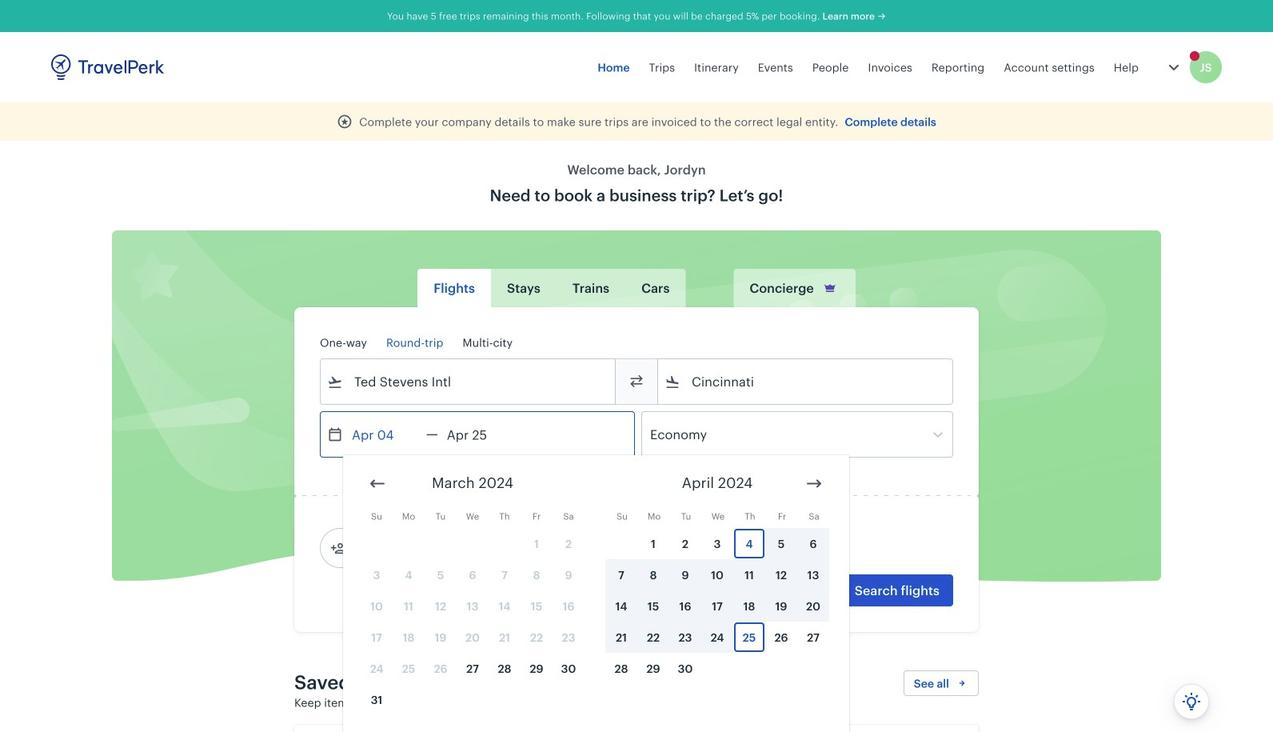 Task type: locate. For each thing, give the bounding box(es) containing it.
move forward to switch to the next month. image
[[805, 474, 824, 493]]

Return text field
[[438, 412, 521, 457]]



Task type: describe. For each thing, give the bounding box(es) containing it.
To search field
[[681, 369, 932, 394]]

From search field
[[343, 369, 594, 394]]

Depart text field
[[343, 412, 426, 457]]

move backward to switch to the previous month. image
[[368, 474, 387, 493]]

calendar application
[[343, 455, 1274, 732]]



Task type: vqa. For each thing, say whether or not it's contained in the screenshot.
Move backward to switch to the previous month. icon
yes



